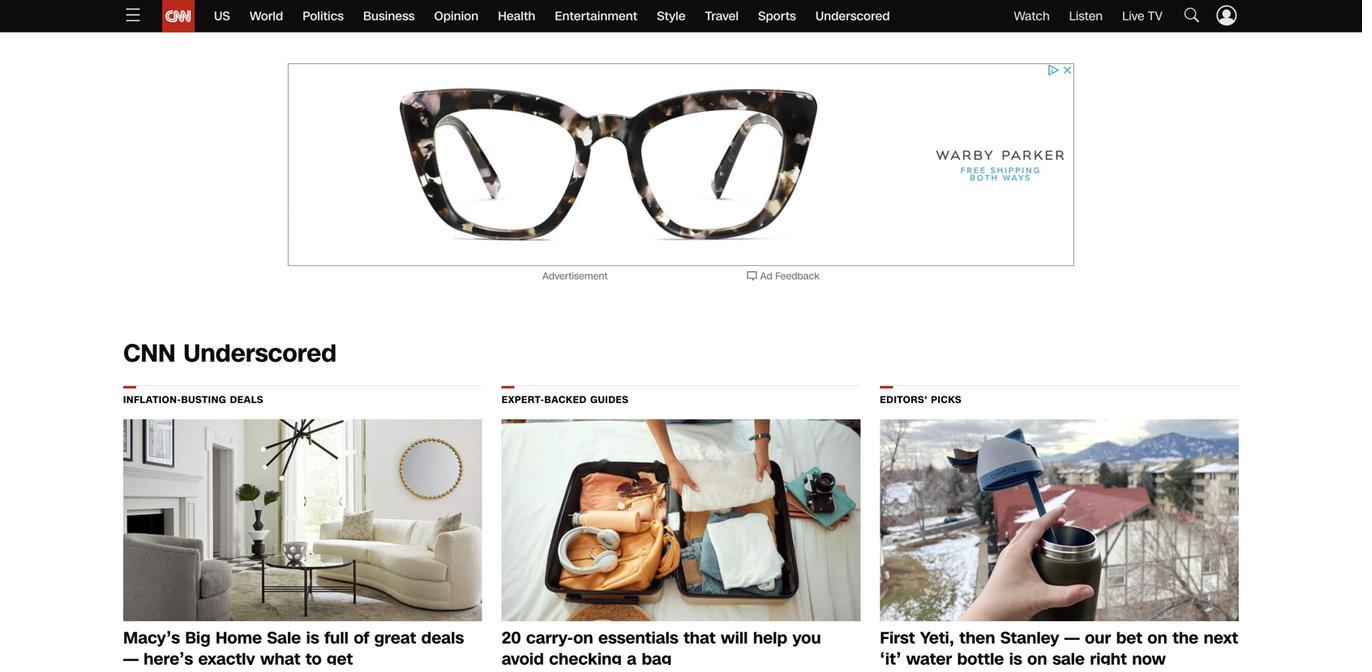 Task type: vqa. For each thing, say whether or not it's contained in the screenshot.


Task type: locate. For each thing, give the bounding box(es) containing it.
on left a
[[574, 627, 594, 650]]

'it'
[[880, 648, 902, 665]]

is
[[306, 627, 319, 650], [1010, 648, 1023, 665]]

get
[[327, 648, 353, 665]]

entertainment link
[[555, 0, 638, 32]]

inflation-
[[123, 393, 181, 407]]

that
[[684, 627, 716, 650]]

0 horizontal spatial underscored
[[184, 337, 337, 371]]

right
[[1091, 648, 1128, 665]]

ad feedback
[[761, 270, 820, 283]]

you
[[793, 627, 822, 650]]

home
[[216, 627, 262, 650]]

— inside the first yeti, then stanley — our bet on the next 'it' water bottle is on sale right now
[[1065, 627, 1080, 650]]

guides
[[591, 393, 629, 407]]

editors'
[[880, 393, 928, 407]]

sale
[[267, 627, 301, 650]]

1 horizontal spatial underscored
[[816, 8, 890, 25]]

— left our
[[1065, 627, 1080, 650]]

then
[[960, 627, 996, 650]]

live tv link
[[1123, 8, 1163, 25]]

0 vertical spatial deals
[[230, 393, 264, 407]]

us
[[214, 8, 230, 25]]

inflation-busting deals
[[123, 393, 264, 407]]

a photo of a person packing a carry-on bag image
[[502, 420, 861, 622]]

full
[[325, 627, 349, 650]]

listen link
[[1070, 8, 1103, 25]]

us link
[[214, 0, 230, 32]]

deals
[[230, 393, 264, 407], [422, 627, 464, 650]]

is left full
[[306, 627, 319, 650]]

20 carry-on essentials that will help you avoid checking a bag link
[[502, 627, 861, 665]]

0 horizontal spatial —
[[123, 648, 139, 665]]

open menu icon image
[[123, 5, 143, 25]]

opinion
[[434, 8, 479, 25]]

—
[[1065, 627, 1080, 650], [123, 648, 139, 665]]

is right bottle in the bottom of the page
[[1010, 648, 1023, 665]]

deals right busting
[[230, 393, 264, 407]]

deals right great
[[422, 627, 464, 650]]

1 horizontal spatial is
[[1010, 648, 1023, 665]]

1 vertical spatial underscored
[[184, 337, 337, 371]]

big
[[185, 627, 211, 650]]

our
[[1086, 627, 1112, 650]]

1 horizontal spatial —
[[1065, 627, 1080, 650]]

deals inside macy's big home sale is full of great deals — here's exactly what to get
[[422, 627, 464, 650]]

entertainment
[[555, 8, 638, 25]]

on inside 20 carry-on essentials that will help you avoid checking a bag
[[574, 627, 594, 650]]

watch link
[[1014, 8, 1050, 25]]

now
[[1133, 648, 1167, 665]]

on left the
[[1148, 627, 1168, 650]]

1 horizontal spatial deals
[[422, 627, 464, 650]]

0 horizontal spatial on
[[574, 627, 594, 650]]

avoid
[[502, 648, 544, 665]]

— inside macy's big home sale is full of great deals — here's exactly what to get
[[123, 648, 139, 665]]

0 horizontal spatial is
[[306, 627, 319, 650]]

style
[[657, 8, 686, 25]]

underscored up busting
[[184, 337, 337, 371]]

1 vertical spatial deals
[[422, 627, 464, 650]]

2 horizontal spatial on
[[1148, 627, 1168, 650]]

20 carry-on essentials that will help you avoid checking a bag
[[502, 627, 822, 665]]

on
[[574, 627, 594, 650], [1148, 627, 1168, 650], [1028, 648, 1048, 665]]

carry-
[[526, 627, 574, 650]]

first
[[880, 627, 916, 650]]

busting
[[181, 393, 227, 407]]

health link
[[498, 0, 536, 32]]

macy's big home sale is full of great deals — here's exactly what to get
[[123, 627, 464, 665]]

world link
[[250, 0, 283, 32]]

first yeti, then stanley — our bet on the next 'it' water bottle is on sale right now
[[880, 627, 1239, 665]]

exactly
[[198, 648, 255, 665]]

— left the here's
[[123, 648, 139, 665]]

health
[[498, 8, 536, 25]]

business link
[[363, 0, 415, 32]]

on left sale
[[1028, 648, 1048, 665]]

expert-backed guides
[[502, 393, 629, 407]]

feedback
[[776, 270, 820, 283]]

underscored right sports
[[816, 8, 890, 25]]

will
[[721, 627, 748, 650]]

editors' picks
[[880, 393, 962, 407]]

underscored
[[816, 8, 890, 25], [184, 337, 337, 371]]

watch
[[1014, 8, 1050, 25]]

ad
[[761, 270, 773, 283]]

travel link
[[705, 0, 739, 32]]

to
[[306, 648, 322, 665]]

sale
[[1053, 648, 1085, 665]]



Task type: describe. For each thing, give the bounding box(es) containing it.
sports
[[759, 8, 797, 25]]

travel
[[705, 8, 739, 25]]

stanley
[[1001, 627, 1060, 650]]

opinion link
[[434, 0, 479, 32]]

a
[[627, 648, 637, 665]]

business
[[363, 8, 415, 25]]

live
[[1123, 8, 1145, 25]]

cnn
[[123, 337, 176, 371]]

macy's
[[123, 627, 180, 650]]

advertisement element
[[288, 63, 1075, 266]]

underscored link
[[816, 0, 890, 32]]

macy's big home sale is full of great deals — here's exactly what to get link
[[123, 627, 482, 665]]

search icon image
[[1183, 5, 1202, 25]]

next
[[1204, 627, 1239, 650]]

here's
[[144, 648, 193, 665]]

20
[[502, 627, 521, 650]]

is inside the first yeti, then stanley — our bet on the next 'it' water bottle is on sale right now
[[1010, 648, 1023, 665]]

1 horizontal spatial on
[[1028, 648, 1048, 665]]

style link
[[657, 0, 686, 32]]

politics
[[303, 8, 344, 25]]

yeti,
[[921, 627, 955, 650]]

water
[[907, 648, 953, 665]]

tv
[[1149, 8, 1163, 25]]

of
[[354, 627, 369, 650]]

cnn underscored
[[123, 337, 337, 371]]

great
[[375, 627, 416, 650]]

is inside macy's big home sale is full of great deals — here's exactly what to get
[[306, 627, 319, 650]]

backed
[[545, 393, 587, 407]]

0 horizontal spatial deals
[[230, 393, 264, 407]]

help
[[754, 627, 788, 650]]

macys big home sale lead cnnu.jpg image
[[123, 420, 482, 622]]

first yeti, then stanley — our bet on the next 'it' water bottle is on sale right now link
[[880, 627, 1240, 665]]

green owala water bottle with top off image
[[880, 420, 1240, 622]]

0 vertical spatial underscored
[[816, 8, 890, 25]]

sports link
[[759, 0, 797, 32]]

live tv
[[1123, 8, 1163, 25]]

listen
[[1070, 8, 1103, 25]]

the
[[1173, 627, 1199, 650]]

politics link
[[303, 0, 344, 32]]

user avatar image
[[1215, 3, 1240, 27]]

bottle
[[958, 648, 1005, 665]]

picks
[[932, 393, 962, 407]]

essentials
[[599, 627, 679, 650]]

checking
[[549, 648, 622, 665]]

bet
[[1117, 627, 1143, 650]]

cnn underscored link
[[123, 337, 337, 371]]

bag
[[642, 648, 672, 665]]

world
[[250, 8, 283, 25]]

what
[[260, 648, 301, 665]]

expert-
[[502, 393, 545, 407]]



